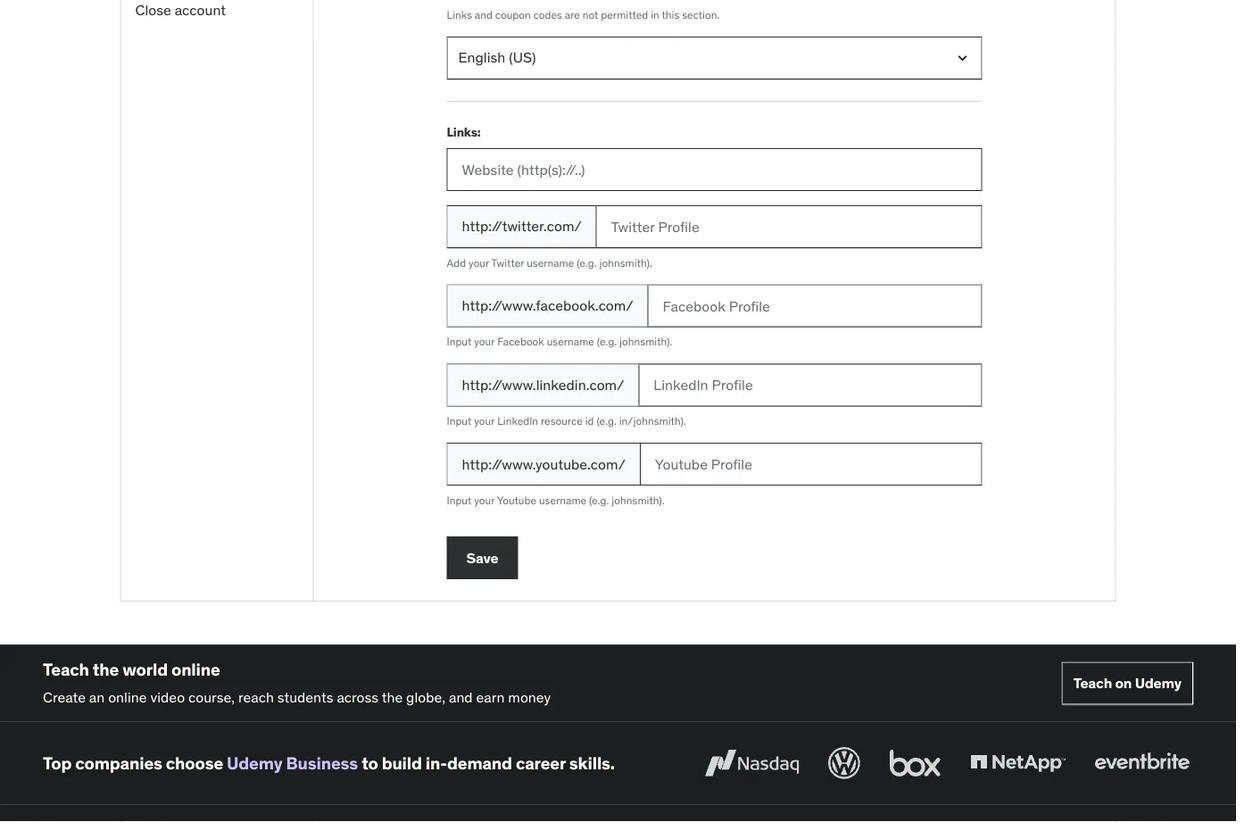 Task type: describe. For each thing, give the bounding box(es) containing it.
in-
[[426, 752, 447, 774]]

business
[[286, 752, 358, 774]]

globe,
[[406, 688, 446, 706]]

on
[[1115, 674, 1132, 692]]

coupon
[[495, 8, 531, 21]]

youtube
[[497, 493, 537, 507]]

(e.g. for http://www.facebook.com/
[[597, 335, 617, 349]]

close account link
[[121, 0, 313, 23]]

1 vertical spatial the
[[382, 688, 403, 706]]

your for http://www.youtube.com/
[[474, 493, 495, 507]]

nasdaq image
[[701, 744, 803, 783]]

create
[[43, 688, 86, 706]]

top companies choose udemy business to build in-demand career skills.
[[43, 752, 615, 774]]

in/johnsmith).
[[619, 414, 686, 428]]

0 vertical spatial udemy
[[1135, 674, 1182, 692]]

username for http://www.facebook.com/
[[547, 335, 595, 349]]

(e.g. right id
[[597, 414, 617, 428]]

Website (http(s)://..) url field
[[447, 148, 982, 191]]

resource
[[541, 414, 583, 428]]

0 vertical spatial online
[[171, 659, 220, 680]]

an
[[89, 688, 105, 706]]

build
[[382, 752, 422, 774]]

codes
[[534, 8, 562, 21]]

teach for on
[[1074, 674, 1112, 692]]

permitted
[[601, 8, 648, 21]]

input your facebook username (e.g. johnsmith).
[[447, 335, 672, 349]]

add your twitter username (e.g. johnsmith).
[[447, 256, 652, 269]]

earn
[[476, 688, 505, 706]]

facebook
[[497, 335, 544, 349]]

to
[[362, 752, 378, 774]]

johnsmith). for http://www.facebook.com/
[[620, 335, 672, 349]]

input for http://www.youtube.com/
[[447, 493, 472, 507]]

0 horizontal spatial the
[[93, 659, 119, 680]]

section.
[[682, 8, 720, 21]]

add
[[447, 256, 466, 269]]

reach
[[238, 688, 274, 706]]

Facebook Profile text field
[[648, 284, 982, 327]]

links
[[447, 8, 472, 21]]

johnsmith). for http://www.youtube.com/
[[612, 493, 665, 507]]

volkswagen image
[[825, 744, 864, 783]]

LinkedIn Profile text field
[[639, 364, 982, 407]]

students
[[277, 688, 333, 706]]

http://www.facebook.com/
[[462, 296, 633, 315]]

input your linkedin resource id (e.g. in/johnsmith).
[[447, 414, 686, 428]]

world
[[122, 659, 168, 680]]

account
[[175, 0, 226, 19]]

save
[[466, 548, 499, 567]]

your for http://www.facebook.com/
[[474, 335, 495, 349]]

close
[[135, 0, 171, 19]]



Task type: locate. For each thing, give the bounding box(es) containing it.
2 vertical spatial username
[[539, 493, 587, 507]]

http://twitter.com/
[[462, 217, 582, 235]]

username down http://www.facebook.com/
[[547, 335, 595, 349]]

input left linkedin on the left
[[447, 414, 472, 428]]

teach on udemy
[[1074, 674, 1182, 692]]

online
[[171, 659, 220, 680], [108, 688, 147, 706]]

username
[[527, 256, 574, 269], [547, 335, 595, 349], [539, 493, 587, 507]]

johnsmith).
[[599, 256, 652, 269], [620, 335, 672, 349], [612, 493, 665, 507]]

and
[[475, 8, 493, 21], [449, 688, 473, 706]]

netapp image
[[967, 744, 1069, 783]]

online right an
[[108, 688, 147, 706]]

your left youtube
[[474, 493, 495, 507]]

your for http://www.linkedin.com/
[[474, 414, 495, 428]]

companies
[[75, 752, 162, 774]]

and left earn
[[449, 688, 473, 706]]

demand
[[447, 752, 512, 774]]

1 vertical spatial and
[[449, 688, 473, 706]]

1 horizontal spatial udemy
[[1135, 674, 1182, 692]]

linkedin
[[497, 414, 538, 428]]

1 horizontal spatial teach
[[1074, 674, 1112, 692]]

http://www.linkedin.com/
[[462, 376, 624, 394]]

udemy right choose
[[227, 752, 283, 774]]

udemy
[[1135, 674, 1182, 692], [227, 752, 283, 774]]

1 vertical spatial johnsmith).
[[620, 335, 672, 349]]

teach
[[43, 659, 89, 680], [1074, 674, 1112, 692]]

are
[[565, 8, 580, 21]]

username right twitter
[[527, 256, 574, 269]]

(e.g. up http://www.facebook.com/
[[577, 256, 597, 269]]

username down the http://www.youtube.com/
[[539, 493, 587, 507]]

your for http://twitter.com/
[[469, 256, 489, 269]]

input your youtube username (e.g. johnsmith).
[[447, 493, 665, 507]]

save button
[[447, 536, 518, 579]]

your right add
[[469, 256, 489, 269]]

0 horizontal spatial teach
[[43, 659, 89, 680]]

(e.g. down http://www.facebook.com/
[[597, 335, 617, 349]]

(e.g.
[[577, 256, 597, 269], [597, 335, 617, 349], [597, 414, 617, 428], [589, 493, 609, 507]]

1 input from the top
[[447, 335, 472, 349]]

3 input from the top
[[447, 493, 472, 507]]

input left facebook
[[447, 335, 472, 349]]

skills.
[[569, 752, 615, 774]]

video
[[150, 688, 185, 706]]

0 vertical spatial johnsmith).
[[599, 256, 652, 269]]

johnsmith). up in/johnsmith).
[[620, 335, 672, 349]]

0 vertical spatial username
[[527, 256, 574, 269]]

the
[[93, 659, 119, 680], [382, 688, 403, 706]]

the up an
[[93, 659, 119, 680]]

udemy business link
[[227, 752, 358, 774]]

teach left on
[[1074, 674, 1112, 692]]

1 vertical spatial input
[[447, 414, 472, 428]]

id
[[585, 414, 594, 428]]

input for http://www.facebook.com/
[[447, 335, 472, 349]]

input left youtube
[[447, 493, 472, 507]]

2 vertical spatial input
[[447, 493, 472, 507]]

0 horizontal spatial online
[[108, 688, 147, 706]]

johnsmith). for http://twitter.com/
[[599, 256, 652, 269]]

2 vertical spatial johnsmith).
[[612, 493, 665, 507]]

not
[[583, 8, 598, 21]]

your left linkedin on the left
[[474, 414, 495, 428]]

across
[[337, 688, 379, 706]]

1 vertical spatial udemy
[[227, 752, 283, 774]]

this
[[662, 8, 680, 21]]

links and coupon codes are not permitted in this section.
[[447, 8, 720, 21]]

input for http://www.linkedin.com/
[[447, 414, 472, 428]]

http://www.youtube.com/
[[462, 455, 626, 473]]

eventbrite image
[[1091, 744, 1194, 783]]

(e.g. for http://twitter.com/
[[577, 256, 597, 269]]

1 horizontal spatial online
[[171, 659, 220, 680]]

0 horizontal spatial udemy
[[227, 752, 283, 774]]

username for http://www.youtube.com/
[[539, 493, 587, 507]]

Twitter Profile text field
[[596, 205, 982, 248]]

career
[[516, 752, 566, 774]]

2 input from the top
[[447, 414, 472, 428]]

1 vertical spatial username
[[547, 335, 595, 349]]

0 vertical spatial input
[[447, 335, 472, 349]]

close account
[[135, 0, 226, 19]]

twitter
[[491, 256, 524, 269]]

johnsmith). up http://www.facebook.com/
[[599, 256, 652, 269]]

0 vertical spatial and
[[475, 8, 493, 21]]

(e.g. down the http://www.youtube.com/
[[589, 493, 609, 507]]

0 horizontal spatial and
[[449, 688, 473, 706]]

money
[[508, 688, 551, 706]]

1 horizontal spatial and
[[475, 8, 493, 21]]

1 vertical spatial online
[[108, 688, 147, 706]]

input
[[447, 335, 472, 349], [447, 414, 472, 428], [447, 493, 472, 507]]

teach for the
[[43, 659, 89, 680]]

(e.g. for http://www.youtube.com/
[[589, 493, 609, 507]]

choose
[[166, 752, 223, 774]]

links:
[[447, 124, 481, 140]]

0 vertical spatial the
[[93, 659, 119, 680]]

teach up create
[[43, 659, 89, 680]]

and inside teach the world online create an online video course, reach students across the globe, and earn money
[[449, 688, 473, 706]]

udemy right on
[[1135, 674, 1182, 692]]

teach the world online create an online video course, reach students across the globe, and earn money
[[43, 659, 551, 706]]

course,
[[188, 688, 235, 706]]

username for http://twitter.com/
[[527, 256, 574, 269]]

and right the links
[[475, 8, 493, 21]]

box image
[[886, 744, 945, 783]]

your left facebook
[[474, 335, 495, 349]]

your
[[469, 256, 489, 269], [474, 335, 495, 349], [474, 414, 495, 428], [474, 493, 495, 507]]

Youtube Profile text field
[[640, 443, 982, 486]]

in
[[651, 8, 660, 21]]

1 horizontal spatial the
[[382, 688, 403, 706]]

top
[[43, 752, 72, 774]]

teach on udemy link
[[1062, 662, 1194, 705]]

online up course,
[[171, 659, 220, 680]]

the left the globe,
[[382, 688, 403, 706]]

teach inside teach the world online create an online video course, reach students across the globe, and earn money
[[43, 659, 89, 680]]

johnsmith). down in/johnsmith).
[[612, 493, 665, 507]]



Task type: vqa. For each thing, say whether or not it's contained in the screenshot.
instructors button
no



